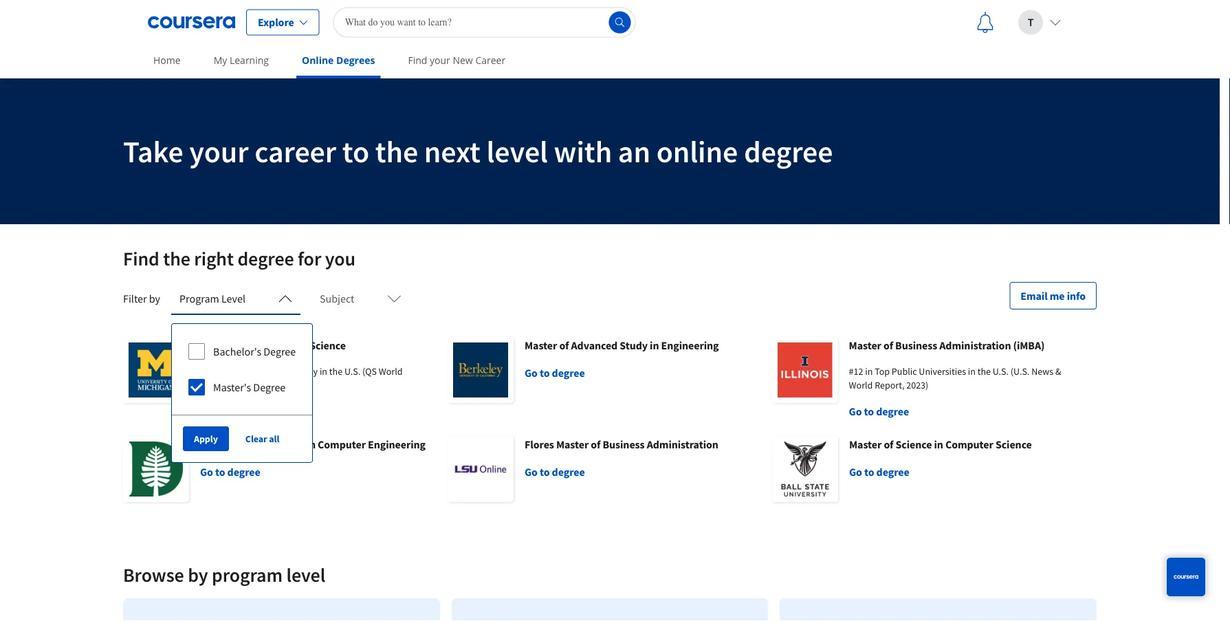 Task type: describe. For each thing, give the bounding box(es) containing it.
master's
[[213, 380, 251, 394]]

go to degree down report,
[[849, 404, 909, 418]]

report,
[[875, 379, 905, 391]]

master for master of business administration (imba)
[[849, 338, 882, 352]]

find your new career
[[408, 54, 506, 67]]

filter
[[123, 292, 147, 305]]

find the right degree for you
[[123, 247, 356, 271]]

flores
[[525, 437, 554, 451]]

the inside #1 public research university in the u.s. (qs world rankings, 2022)
[[329, 365, 343, 378]]

browse
[[123, 563, 184, 587]]

master for master of advanced study in engineering
[[525, 338, 557, 352]]

of for master of business administration (imba)
[[884, 338, 893, 352]]

of for master of applied data science
[[235, 338, 244, 352]]

clear all
[[245, 433, 279, 445]]

in right study
[[650, 338, 659, 352]]

computer for engineering
[[318, 437, 366, 451]]

for
[[298, 247, 321, 271]]

browse by program level
[[123, 563, 325, 587]]

email me info
[[1021, 289, 1086, 303]]

right
[[194, 247, 234, 271]]

home
[[153, 54, 181, 67]]

online degrees link
[[296, 45, 381, 78]]

university
[[277, 365, 318, 378]]

master for master of applied data science
[[200, 338, 233, 352]]

0 horizontal spatial science
[[310, 338, 346, 352]]

the inside '#12 in top public universities in the u.s. (u.s. news & world report, 2023)'
[[978, 365, 991, 378]]

university of california, berkeley image
[[448, 337, 514, 403]]

me
[[1050, 289, 1065, 303]]

#1 public research university in the u.s. (qs world rankings, 2022)
[[200, 365, 403, 391]]

by for filter
[[149, 292, 160, 305]]

an
[[618, 132, 651, 170]]

2 horizontal spatial science
[[996, 437, 1032, 451]]

master of advanced study in engineering
[[525, 338, 719, 352]]

online
[[302, 54, 334, 67]]

my
[[214, 54, 227, 67]]

master for master of science in computer science
[[849, 437, 882, 451]]

0 horizontal spatial administration
[[647, 437, 719, 451]]

in right #12
[[865, 365, 873, 378]]

world inside '#12 in top public universities in the u.s. (u.s. news & world report, 2023)'
[[849, 379, 873, 391]]

of for master of science in computer science
[[884, 437, 894, 451]]

bachelor's degree
[[213, 345, 296, 358]]

the left the next
[[375, 132, 418, 170]]

#1
[[200, 365, 210, 378]]

master right flores on the left of the page
[[556, 437, 589, 451]]

info
[[1067, 289, 1086, 303]]

master's degree
[[213, 380, 286, 394]]

program
[[180, 292, 219, 305]]

louisiana state university image
[[448, 436, 514, 502]]

you
[[325, 247, 356, 271]]

clear all button
[[240, 426, 285, 451]]

email me info button
[[1010, 282, 1097, 309]]

#12 in top public universities in the u.s. (u.s. news & world report, 2023)
[[849, 365, 1061, 391]]

find for find your new career
[[408, 54, 427, 67]]

program level button
[[171, 282, 301, 315]]

career
[[475, 54, 506, 67]]

2023)
[[907, 379, 929, 391]]

online
[[657, 132, 738, 170]]

go to degree for master of science in computer science
[[849, 465, 910, 479]]

1 horizontal spatial level
[[487, 132, 548, 170]]

#12
[[849, 365, 863, 378]]

program level
[[180, 292, 245, 305]]

find for find the right degree for you
[[123, 247, 159, 271]]

bachelor's
[[213, 345, 261, 358]]

apply
[[194, 433, 218, 445]]

computer for science
[[946, 437, 994, 451]]

go to degree for master of advanced study in engineering
[[525, 366, 585, 380]]

0 horizontal spatial business
[[603, 437, 645, 451]]

0 vertical spatial administration
[[940, 338, 1011, 352]]

university of michigan image
[[123, 337, 189, 403]]

coursera image
[[148, 11, 235, 33]]

go down #12
[[849, 404, 862, 418]]

by for browse
[[188, 563, 208, 587]]

home link
[[148, 45, 186, 76]]

master of business administration (imba)
[[849, 338, 1045, 352]]



Task type: locate. For each thing, give the bounding box(es) containing it.
(qs
[[362, 365, 377, 378]]

new
[[453, 54, 473, 67]]

of for master of engineering in computer engineering
[[235, 437, 244, 451]]

master
[[200, 338, 233, 352], [525, 338, 557, 352], [849, 338, 882, 352], [200, 437, 233, 451], [556, 437, 589, 451], [849, 437, 882, 451]]

0 vertical spatial world
[[379, 365, 403, 378]]

1 horizontal spatial business
[[895, 338, 937, 352]]

degrees
[[336, 54, 375, 67]]

top
[[875, 365, 890, 378]]

university of illinois at urbana-champaign image
[[772, 337, 838, 403]]

2 computer from the left
[[946, 437, 994, 451]]

clear
[[245, 433, 267, 445]]

None search field
[[333, 7, 636, 37]]

public up rankings,
[[212, 365, 237, 378]]

level right the program
[[286, 563, 325, 587]]

degree up university
[[264, 345, 296, 358]]

degree
[[744, 132, 833, 170], [238, 247, 294, 271], [552, 366, 585, 380], [227, 404, 260, 418], [876, 404, 909, 418], [227, 465, 260, 479], [552, 465, 585, 479], [877, 465, 910, 479]]

go to degree down master of science in computer science
[[849, 465, 910, 479]]

of left advanced on the bottom of the page
[[559, 338, 569, 352]]

0 horizontal spatial by
[[149, 292, 160, 305]]

level
[[221, 292, 245, 305]]

by right browse
[[188, 563, 208, 587]]

in right university
[[320, 365, 327, 378]]

career
[[255, 132, 336, 170]]

go right university of california, berkeley image
[[525, 366, 538, 380]]

0 horizontal spatial u.s.
[[344, 365, 360, 378]]

1 computer from the left
[[318, 437, 366, 451]]

with
[[554, 132, 612, 170]]

program
[[212, 563, 283, 587]]

2 public from the left
[[892, 365, 917, 378]]

flores master of business administration
[[525, 437, 719, 451]]

public inside #1 public research university in the u.s. (qs world rankings, 2022)
[[212, 365, 237, 378]]

go to degree down actions toolbar
[[200, 465, 260, 479]]

world down #12
[[849, 379, 873, 391]]

take
[[123, 132, 183, 170]]

u.s. left (qs
[[344, 365, 360, 378]]

(imba)
[[1013, 338, 1045, 352]]

0 vertical spatial degree
[[264, 345, 296, 358]]

your right take
[[189, 132, 249, 170]]

by
[[149, 292, 160, 305], [188, 563, 208, 587]]

go to degree for flores master of business administration
[[525, 465, 585, 479]]

master for master of engineering in computer engineering
[[200, 437, 233, 451]]

go for master of science in computer science
[[849, 465, 862, 479]]

0 horizontal spatial your
[[189, 132, 249, 170]]

master left clear
[[200, 437, 233, 451]]

ball state university image
[[772, 436, 838, 502]]

0 vertical spatial level
[[487, 132, 548, 170]]

find left new
[[408, 54, 427, 67]]

0 horizontal spatial engineering
[[247, 437, 304, 451]]

&
[[1056, 365, 1061, 378]]

1 vertical spatial business
[[603, 437, 645, 451]]

my learning
[[214, 54, 269, 67]]

degree down research
[[253, 380, 286, 394]]

engineering for computer
[[368, 437, 426, 451]]

rankings,
[[200, 379, 239, 391]]

computer right all
[[318, 437, 366, 451]]

find up the filter by
[[123, 247, 159, 271]]

1 horizontal spatial your
[[430, 54, 450, 67]]

0 horizontal spatial world
[[379, 365, 403, 378]]

the left (qs
[[329, 365, 343, 378]]

degree
[[264, 345, 296, 358], [253, 380, 286, 394]]

world inside #1 public research university in the u.s. (qs world rankings, 2022)
[[379, 365, 403, 378]]

universities
[[919, 365, 966, 378]]

to
[[342, 132, 369, 170], [540, 366, 550, 380], [215, 404, 225, 418], [864, 404, 874, 418], [215, 465, 225, 479], [540, 465, 550, 479], [864, 465, 874, 479]]

1 horizontal spatial computer
[[946, 437, 994, 451]]

1 horizontal spatial find
[[408, 54, 427, 67]]

take your career to the next level with an online degree
[[123, 132, 833, 170]]

1 vertical spatial administration
[[647, 437, 719, 451]]

master down report,
[[849, 437, 882, 451]]

the left (u.s.
[[978, 365, 991, 378]]

go down apply button
[[200, 465, 213, 479]]

1 horizontal spatial u.s.
[[993, 365, 1009, 378]]

1 vertical spatial level
[[286, 563, 325, 587]]

of down report,
[[884, 437, 894, 451]]

go right ball state university image
[[849, 465, 862, 479]]

master up #1
[[200, 338, 233, 352]]

0 horizontal spatial find
[[123, 247, 159, 271]]

1 vertical spatial by
[[188, 563, 208, 587]]

of right flores on the left of the page
[[591, 437, 601, 451]]

of for master of advanced study in engineering
[[559, 338, 569, 352]]

2022)
[[241, 379, 263, 391]]

find your new career link
[[403, 45, 511, 76]]

go for master of advanced study in engineering
[[525, 366, 538, 380]]

1 vertical spatial find
[[123, 247, 159, 271]]

master of applied data science
[[200, 338, 346, 352]]

engineering
[[661, 338, 719, 352], [247, 437, 304, 451], [368, 437, 426, 451]]

1 public from the left
[[212, 365, 237, 378]]

u.s. inside #1 public research university in the u.s. (qs world rankings, 2022)
[[344, 365, 360, 378]]

1 vertical spatial your
[[189, 132, 249, 170]]

next
[[424, 132, 481, 170]]

master of science in computer science
[[849, 437, 1032, 451]]

online degrees
[[302, 54, 375, 67]]

go up apply
[[200, 404, 213, 418]]

learning
[[230, 54, 269, 67]]

in down '#12 in top public universities in the u.s. (u.s. news & world report, 2023)'
[[934, 437, 943, 451]]

go to degree down advanced on the bottom of the page
[[525, 366, 585, 380]]

1 horizontal spatial engineering
[[368, 437, 426, 451]]

0 horizontal spatial public
[[212, 365, 237, 378]]

2 u.s. from the left
[[993, 365, 1009, 378]]

in right universities at the right of the page
[[968, 365, 976, 378]]

1 horizontal spatial administration
[[940, 338, 1011, 352]]

dartmouth college image
[[123, 436, 189, 502]]

u.s. inside '#12 in top public universities in the u.s. (u.s. news & world report, 2023)'
[[993, 365, 1009, 378]]

level right the next
[[487, 132, 548, 170]]

of up the top
[[884, 338, 893, 352]]

0 vertical spatial your
[[430, 54, 450, 67]]

u.s. left (u.s.
[[993, 365, 1009, 378]]

computer down '#12 in top public universities in the u.s. (u.s. news & world report, 2023)'
[[946, 437, 994, 451]]

level
[[487, 132, 548, 170], [286, 563, 325, 587]]

1 horizontal spatial public
[[892, 365, 917, 378]]

filter by
[[123, 292, 160, 305]]

news
[[1032, 365, 1054, 378]]

advanced
[[571, 338, 618, 352]]

0 horizontal spatial computer
[[318, 437, 366, 451]]

degree for master's degree
[[253, 380, 286, 394]]

of left clear
[[235, 437, 244, 451]]

the
[[375, 132, 418, 170], [163, 247, 190, 271], [329, 365, 343, 378], [978, 365, 991, 378]]

go for flores master of business administration
[[525, 465, 538, 479]]

applied
[[247, 338, 283, 352]]

find
[[408, 54, 427, 67], [123, 247, 159, 271]]

of left applied
[[235, 338, 244, 352]]

actions toolbar
[[172, 415, 312, 462]]

public
[[212, 365, 237, 378], [892, 365, 917, 378]]

0 horizontal spatial level
[[286, 563, 325, 587]]

find inside 'find your new career' link
[[408, 54, 427, 67]]

research
[[239, 365, 275, 378]]

public inside '#12 in top public universities in the u.s. (u.s. news & world report, 2023)'
[[892, 365, 917, 378]]

0 vertical spatial business
[[895, 338, 937, 352]]

all
[[269, 433, 279, 445]]

business
[[895, 338, 937, 352], [603, 437, 645, 451]]

go for master of engineering in computer engineering
[[200, 465, 213, 479]]

master of engineering in computer engineering
[[200, 437, 426, 451]]

1 vertical spatial degree
[[253, 380, 286, 394]]

in right all
[[306, 437, 316, 451]]

master left advanced on the bottom of the page
[[525, 338, 557, 352]]

world
[[379, 365, 403, 378], [849, 379, 873, 391]]

2 horizontal spatial engineering
[[661, 338, 719, 352]]

1 vertical spatial world
[[849, 379, 873, 391]]

my learning link
[[208, 45, 274, 76]]

data
[[285, 338, 307, 352]]

1 horizontal spatial world
[[849, 379, 873, 391]]

world right (qs
[[379, 365, 403, 378]]

go
[[525, 366, 538, 380], [200, 404, 213, 418], [849, 404, 862, 418], [200, 465, 213, 479], [525, 465, 538, 479], [849, 465, 862, 479]]

degree for bachelor's degree
[[264, 345, 296, 358]]

science
[[310, 338, 346, 352], [896, 437, 932, 451], [996, 437, 1032, 451]]

list
[[118, 593, 1102, 621]]

computer
[[318, 437, 366, 451], [946, 437, 994, 451]]

your for career
[[189, 132, 249, 170]]

go to degree
[[525, 366, 585, 380], [200, 404, 260, 418], [849, 404, 909, 418], [200, 465, 260, 479], [525, 465, 585, 479], [849, 465, 910, 479]]

go to degree for master of engineering in computer engineering
[[200, 465, 260, 479]]

u.s.
[[344, 365, 360, 378], [993, 365, 1009, 378]]

your
[[430, 54, 450, 67], [189, 132, 249, 170]]

public up 2023)
[[892, 365, 917, 378]]

0 vertical spatial by
[[149, 292, 160, 305]]

the left right
[[163, 247, 190, 271]]

1 u.s. from the left
[[344, 365, 360, 378]]

(u.s.
[[1011, 365, 1030, 378]]

in
[[650, 338, 659, 352], [320, 365, 327, 378], [865, 365, 873, 378], [968, 365, 976, 378], [306, 437, 316, 451], [934, 437, 943, 451]]

your left new
[[430, 54, 450, 67]]

apply button
[[183, 426, 229, 451]]

1 horizontal spatial by
[[188, 563, 208, 587]]

go down flores on the left of the page
[[525, 465, 538, 479]]

by right 'filter'
[[149, 292, 160, 305]]

engineering for in
[[661, 338, 719, 352]]

study
[[620, 338, 648, 352]]

go to degree down flores on the left of the page
[[525, 465, 585, 479]]

of
[[235, 338, 244, 352], [559, 338, 569, 352], [884, 338, 893, 352], [235, 437, 244, 451], [591, 437, 601, 451], [884, 437, 894, 451]]

master up #12
[[849, 338, 882, 352]]

your for new
[[430, 54, 450, 67]]

1 horizontal spatial science
[[896, 437, 932, 451]]

go to degree down master's
[[200, 404, 260, 418]]

options list list box
[[172, 324, 312, 415]]

administration
[[940, 338, 1011, 352], [647, 437, 719, 451]]

0 vertical spatial find
[[408, 54, 427, 67]]

email
[[1021, 289, 1048, 303]]

in inside #1 public research university in the u.s. (qs world rankings, 2022)
[[320, 365, 327, 378]]



Task type: vqa. For each thing, say whether or not it's contained in the screenshot.
all
yes



